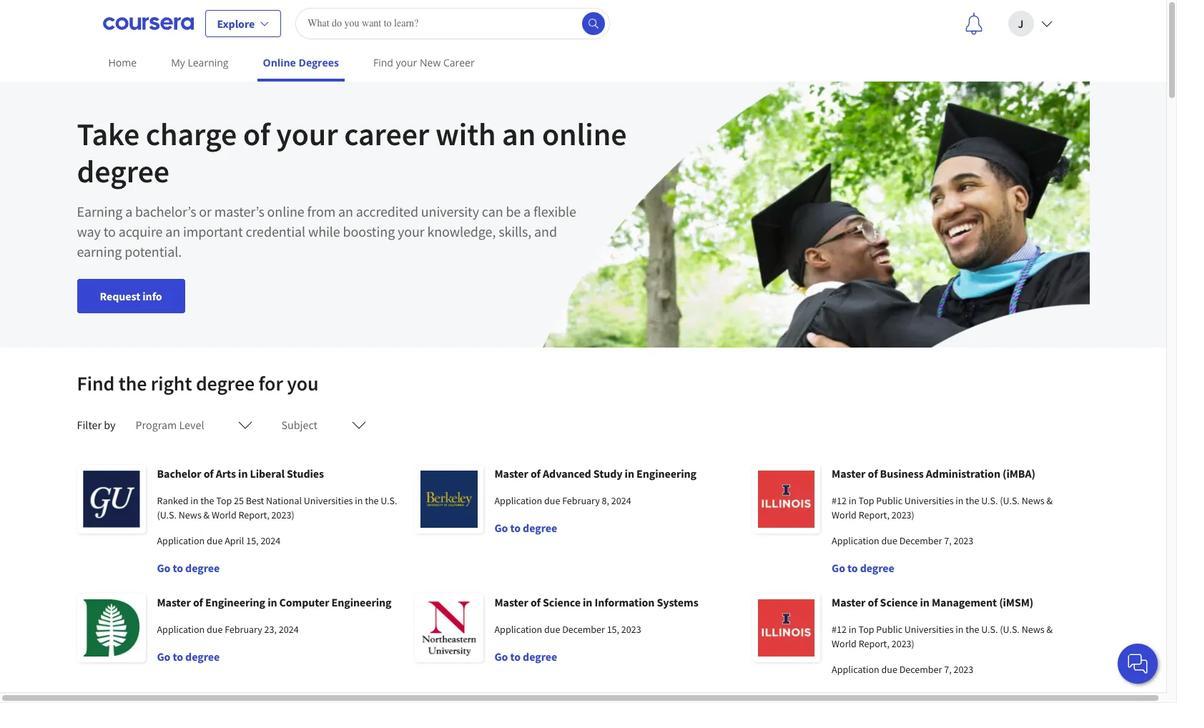 Task type: describe. For each thing, give the bounding box(es) containing it.
accredited
[[356, 202, 418, 220]]

request
[[100, 289, 140, 303]]

master of engineering in computer engineering
[[157, 595, 392, 609]]

1 vertical spatial december
[[562, 623, 605, 636]]

explore button
[[205, 10, 281, 37]]

go to degree for master of science in information systems
[[495, 649, 557, 664]]

best
[[246, 494, 264, 507]]

find your new career link
[[368, 46, 480, 79]]

subject button
[[273, 408, 375, 442]]

my
[[171, 56, 185, 69]]

right
[[151, 370, 192, 396]]

1 vertical spatial 2023
[[621, 623, 641, 636]]

2023) for master of science in management (imsm)
[[892, 637, 915, 650]]

2 a from the left
[[524, 202, 531, 220]]

report, for master of science in management (imsm)
[[859, 637, 890, 650]]

top for master of science in management (imsm)
[[859, 623, 874, 636]]

top for master of business administration (imba)
[[859, 494, 874, 507]]

acquire
[[118, 222, 163, 240]]

application due april 15, 2024
[[157, 534, 281, 547]]

master of science in information systems
[[495, 595, 698, 609]]

2023 for master of science in management (imsm)
[[954, 663, 974, 676]]

15, for april
[[246, 534, 259, 547]]

go to degree for master of advanced study in engineering
[[495, 521, 557, 535]]

while
[[308, 222, 340, 240]]

university
[[421, 202, 479, 220]]

universities inside ranked in the top 25 best national universities in the u.s. (u.s. news & world report, 2023)
[[304, 494, 353, 507]]

systems
[[657, 595, 698, 609]]

#12 in top public universities in the u.s. (u.s. news & world report, 2023) for in
[[832, 623, 1053, 650]]

find the right degree for you
[[77, 370, 319, 396]]

2023) inside ranked in the top 25 best national universities in the u.s. (u.s. news & world report, 2023)
[[271, 509, 294, 521]]

master for master of advanced study in engineering
[[495, 466, 528, 481]]

go for master of engineering in computer engineering
[[157, 649, 170, 664]]

master of business administration (imba)
[[832, 466, 1036, 481]]

degree inside take charge of your career with an online degree
[[77, 152, 170, 191]]

(imsm)
[[999, 595, 1034, 609]]

news for master of science in management (imsm)
[[1022, 623, 1045, 636]]

request info button
[[77, 279, 185, 313]]

liberal
[[250, 466, 285, 481]]

bachelor's
[[135, 202, 196, 220]]

be
[[506, 202, 521, 220]]

you
[[287, 370, 319, 396]]

your inside earning a bachelor's or master's online from an accredited university can be a flexible way to acquire an important credential while boosting your knowledge, skills, and earning potential.
[[398, 222, 425, 240]]

bachelor of arts in liberal studies
[[157, 466, 324, 481]]

way
[[77, 222, 101, 240]]

take charge of your career with an online degree
[[77, 114, 627, 191]]

#12 for master of science in management (imsm)
[[832, 623, 847, 636]]

degree down "application due february 23, 2024"
[[185, 649, 220, 664]]

management
[[932, 595, 997, 609]]

potential.
[[125, 242, 182, 260]]

national
[[266, 494, 302, 507]]

engineering for study
[[637, 466, 697, 481]]

degree up master of science in management (imsm)
[[860, 561, 894, 575]]

request info
[[100, 289, 162, 303]]

subject
[[281, 418, 318, 432]]

february for engineering
[[225, 623, 262, 636]]

of inside take charge of your career with an online degree
[[243, 114, 270, 154]]

with
[[435, 114, 496, 154]]

online
[[263, 56, 296, 69]]

report, inside ranked in the top 25 best national universities in the u.s. (u.s. news & world report, 2023)
[[239, 509, 269, 521]]

master of science in management (imsm)
[[832, 595, 1034, 609]]

online degrees
[[263, 56, 339, 69]]

april
[[225, 534, 244, 547]]

(u.s. inside ranked in the top 25 best national universities in the u.s. (u.s. news & world report, 2023)
[[157, 509, 177, 521]]

information
[[595, 595, 655, 609]]

degree down the application due february 8, 2024
[[523, 521, 557, 535]]

news for master of business administration (imba)
[[1022, 494, 1045, 507]]

7, for administration
[[944, 534, 952, 547]]

of for master of science in information systems
[[531, 595, 541, 609]]

skills,
[[499, 222, 532, 240]]

master's
[[214, 202, 264, 220]]

february for advanced
[[562, 494, 600, 507]]

universities for master of business administration (imba)
[[905, 494, 954, 507]]

application due february 23, 2024
[[157, 623, 299, 636]]

important
[[183, 222, 243, 240]]

boosting
[[343, 222, 395, 240]]

world for master of business administration (imba)
[[832, 509, 857, 521]]

(imba)
[[1003, 466, 1036, 481]]

earning
[[77, 202, 122, 220]]

bachelor
[[157, 466, 201, 481]]

home
[[108, 56, 137, 69]]

go for master of advanced study in engineering
[[495, 521, 508, 535]]

1 horizontal spatial an
[[338, 202, 353, 220]]

computer
[[279, 595, 329, 609]]

(u.s. for master of science in management (imsm)
[[1000, 623, 1020, 636]]

career
[[443, 56, 475, 69]]

j
[[1018, 16, 1024, 30]]

credential
[[246, 222, 305, 240]]

find for find the right degree for you
[[77, 370, 115, 396]]

for
[[259, 370, 283, 396]]

ranked in the top 25 best national universities in the u.s. (u.s. news & world report, 2023)
[[157, 494, 397, 521]]

#12 for master of business administration (imba)
[[832, 494, 847, 507]]

level
[[179, 418, 204, 432]]

2023 for master of business administration (imba)
[[954, 534, 974, 547]]

studies
[[287, 466, 324, 481]]

application due december 15, 2023
[[495, 623, 641, 636]]

take
[[77, 114, 140, 154]]

7, for in
[[944, 663, 952, 676]]

15, for december
[[607, 623, 619, 636]]

degrees
[[299, 56, 339, 69]]

23,
[[264, 623, 277, 636]]

master for master of engineering in computer engineering
[[157, 595, 191, 609]]

university of illinois at urbana-champaign image for master of science in management (imsm)
[[752, 594, 820, 662]]

degree down application due december 15, 2023
[[523, 649, 557, 664]]

dartmouth college image
[[77, 594, 146, 662]]

science for information
[[543, 595, 581, 609]]

application due december 7, 2023 for business
[[832, 534, 974, 547]]

of for master of business administration (imba)
[[868, 466, 878, 481]]

filter by
[[77, 418, 116, 432]]

arts
[[216, 466, 236, 481]]

report, for master of business administration (imba)
[[859, 509, 890, 521]]

charge
[[146, 114, 237, 154]]

2024 for study
[[611, 494, 631, 507]]

online inside earning a bachelor's or master's online from an accredited university can be a flexible way to acquire an important credential while boosting your knowledge, skills, and earning potential.
[[267, 202, 304, 220]]

coursera image
[[103, 12, 193, 35]]

new
[[420, 56, 441, 69]]

go for master of science in information systems
[[495, 649, 508, 664]]

by
[[104, 418, 116, 432]]

application due december 7, 2023 for science
[[832, 663, 974, 676]]

chat with us image
[[1126, 652, 1149, 675]]

study
[[593, 466, 623, 481]]

program level button
[[127, 408, 261, 442]]

december for master of business administration (imba)
[[899, 534, 942, 547]]

public for business
[[876, 494, 903, 507]]

flexible
[[534, 202, 576, 220]]

2024 for in
[[279, 623, 299, 636]]



Task type: vqa. For each thing, say whether or not it's contained in the screenshot.
Top inside the The Ranked In The Top 25 Best National Universities In The U.S. (U.S. News & World Report, 2023)
yes



Task type: locate. For each thing, give the bounding box(es) containing it.
earning a bachelor's or master's online from an accredited university can be a flexible way to acquire an important credential while boosting your knowledge, skills, and earning potential.
[[77, 202, 576, 260]]

online degrees link
[[257, 46, 345, 82]]

2 vertical spatial an
[[165, 222, 180, 240]]

7, down master of science in management (imsm)
[[944, 663, 952, 676]]

1 vertical spatial public
[[876, 623, 903, 636]]

master
[[495, 466, 528, 481], [832, 466, 866, 481], [157, 595, 191, 609], [495, 595, 528, 609], [832, 595, 866, 609]]

february left 8,
[[562, 494, 600, 507]]

1 vertical spatial 15,
[[607, 623, 619, 636]]

degree left for
[[196, 370, 255, 396]]

world for master of science in management (imsm)
[[832, 637, 857, 650]]

2023 down information at the bottom right of the page
[[621, 623, 641, 636]]

find left new
[[373, 56, 393, 69]]

2 vertical spatial (u.s.
[[1000, 623, 1020, 636]]

u.s. left university of california, berkeley image
[[381, 494, 397, 507]]

2023) down business on the bottom right
[[892, 509, 915, 521]]

1 vertical spatial (u.s.
[[157, 509, 177, 521]]

What do you want to learn? text field
[[296, 8, 610, 39]]

2 7, from the top
[[944, 663, 952, 676]]

j button
[[997, 0, 1064, 46]]

science
[[543, 595, 581, 609], [880, 595, 918, 609]]

0 horizontal spatial a
[[125, 202, 132, 220]]

u.s. inside ranked in the top 25 best national universities in the u.s. (u.s. news & world report, 2023)
[[381, 494, 397, 507]]

0 vertical spatial 2024
[[611, 494, 631, 507]]

application due february 8, 2024
[[495, 494, 631, 507]]

1 public from the top
[[876, 494, 903, 507]]

0 vertical spatial december
[[899, 534, 942, 547]]

1 horizontal spatial february
[[562, 494, 600, 507]]

program
[[136, 418, 177, 432]]

1 #12 in top public universities in the u.s. (u.s. news & world report, 2023) from the top
[[832, 494, 1053, 521]]

2024 right 8,
[[611, 494, 631, 507]]

0 vertical spatial find
[[373, 56, 393, 69]]

2 science from the left
[[880, 595, 918, 609]]

1 vertical spatial #12 in top public universities in the u.s. (u.s. news & world report, 2023)
[[832, 623, 1053, 650]]

u.s. down management at right bottom
[[981, 623, 998, 636]]

25
[[234, 494, 244, 507]]

1 a from the left
[[125, 202, 132, 220]]

0 vertical spatial online
[[542, 114, 627, 154]]

15, down information at the bottom right of the page
[[607, 623, 619, 636]]

1 application due december 7, 2023 from the top
[[832, 534, 974, 547]]

public for science
[[876, 623, 903, 636]]

december
[[899, 534, 942, 547], [562, 623, 605, 636], [899, 663, 942, 676]]

top
[[216, 494, 232, 507], [859, 494, 874, 507], [859, 623, 874, 636]]

15,
[[246, 534, 259, 547], [607, 623, 619, 636]]

u.s. for master of business administration (imba)
[[981, 494, 998, 507]]

world inside ranked in the top 25 best national universities in the u.s. (u.s. news & world report, 2023)
[[212, 509, 237, 521]]

of for master of science in management (imsm)
[[868, 595, 878, 609]]

#12 in top public universities in the u.s. (u.s. news & world report, 2023) down master of science in management (imsm)
[[832, 623, 1053, 650]]

2023) down national
[[271, 509, 294, 521]]

universities down master of business administration (imba)
[[905, 494, 954, 507]]

0 vertical spatial an
[[502, 114, 536, 154]]

a up acquire
[[125, 202, 132, 220]]

2 vertical spatial news
[[1022, 623, 1045, 636]]

to inside earning a bachelor's or master's online from an accredited university can be a flexible way to acquire an important credential while boosting your knowledge, skills, and earning potential.
[[103, 222, 116, 240]]

home link
[[103, 46, 142, 79]]

ranked
[[157, 494, 188, 507]]

degree down the 'application due april 15, 2024'
[[185, 561, 220, 575]]

your down online degrees link
[[276, 114, 338, 154]]

science left management at right bottom
[[880, 595, 918, 609]]

an
[[502, 114, 536, 154], [338, 202, 353, 220], [165, 222, 180, 240]]

news inside ranked in the top 25 best national universities in the u.s. (u.s. news & world report, 2023)
[[179, 509, 202, 521]]

your inside take charge of your career with an online degree
[[276, 114, 338, 154]]

0 horizontal spatial engineering
[[205, 595, 265, 609]]

1 #12 from the top
[[832, 494, 847, 507]]

2 horizontal spatial an
[[502, 114, 536, 154]]

degree
[[77, 152, 170, 191], [196, 370, 255, 396], [523, 521, 557, 535], [185, 561, 220, 575], [860, 561, 894, 575], [185, 649, 220, 664], [523, 649, 557, 664]]

my learning
[[171, 56, 229, 69]]

go to degree for master of engineering in computer engineering
[[157, 649, 220, 664]]

0 vertical spatial your
[[396, 56, 417, 69]]

engineering right the computer
[[332, 595, 392, 609]]

your inside find your new career link
[[396, 56, 417, 69]]

of for master of engineering in computer engineering
[[193, 595, 203, 609]]

1 horizontal spatial science
[[880, 595, 918, 609]]

2 #12 from the top
[[832, 623, 847, 636]]

1 vertical spatial news
[[179, 509, 202, 521]]

u.s. for master of science in management (imsm)
[[981, 623, 998, 636]]

explore
[[217, 16, 255, 30]]

0 horizontal spatial science
[[543, 595, 581, 609]]

top inside ranked in the top 25 best national universities in the u.s. (u.s. news & world report, 2023)
[[216, 494, 232, 507]]

filter
[[77, 418, 102, 432]]

december for master of science in management (imsm)
[[899, 663, 942, 676]]

0 vertical spatial public
[[876, 494, 903, 507]]

2023) down master of science in management (imsm)
[[892, 637, 915, 650]]

science up application due december 15, 2023
[[543, 595, 581, 609]]

or
[[199, 202, 212, 220]]

master for master of business administration (imba)
[[832, 466, 866, 481]]

2 vertical spatial 2023
[[954, 663, 974, 676]]

universities for master of science in management (imsm)
[[905, 623, 954, 636]]

master for master of science in information systems
[[495, 595, 528, 609]]

2023)
[[271, 509, 294, 521], [892, 509, 915, 521], [892, 637, 915, 650]]

0 vertical spatial #12 in top public universities in the u.s. (u.s. news & world report, 2023)
[[832, 494, 1053, 521]]

1 horizontal spatial engineering
[[332, 595, 392, 609]]

from
[[307, 202, 336, 220]]

of for master of advanced study in engineering
[[531, 466, 541, 481]]

universities down studies
[[304, 494, 353, 507]]

1 vertical spatial 2024
[[261, 534, 281, 547]]

science for management
[[880, 595, 918, 609]]

0 vertical spatial university of illinois at urbana-champaign image
[[752, 465, 820, 534]]

0 horizontal spatial find
[[77, 370, 115, 396]]

1 vertical spatial &
[[204, 509, 210, 521]]

news
[[1022, 494, 1045, 507], [179, 509, 202, 521], [1022, 623, 1045, 636]]

your
[[396, 56, 417, 69], [276, 114, 338, 154], [398, 222, 425, 240]]

engineering up "application due february 23, 2024"
[[205, 595, 265, 609]]

2023 up management at right bottom
[[954, 534, 974, 547]]

7, up master of science in management (imsm)
[[944, 534, 952, 547]]

1 vertical spatial an
[[338, 202, 353, 220]]

december down master of science in management (imsm)
[[899, 663, 942, 676]]

& for master of business administration (imba)
[[1047, 494, 1053, 507]]

find for find your new career
[[373, 56, 393, 69]]

and
[[534, 222, 557, 240]]

public down master of science in management (imsm)
[[876, 623, 903, 636]]

7,
[[944, 534, 952, 547], [944, 663, 952, 676]]

a
[[125, 202, 132, 220], [524, 202, 531, 220]]

master of advanced study in engineering
[[495, 466, 697, 481]]

(u.s. down ranked
[[157, 509, 177, 521]]

december up master of science in management (imsm)
[[899, 534, 942, 547]]

northeastern university image
[[414, 594, 483, 662]]

1 vertical spatial find
[[77, 370, 115, 396]]

application
[[495, 494, 542, 507], [157, 534, 205, 547], [832, 534, 880, 547], [157, 623, 205, 636], [495, 623, 542, 636], [832, 663, 880, 676]]

1 horizontal spatial find
[[373, 56, 393, 69]]

knowledge,
[[427, 222, 496, 240]]

1 7, from the top
[[944, 534, 952, 547]]

an inside take charge of your career with an online degree
[[502, 114, 536, 154]]

0 vertical spatial application due december 7, 2023
[[832, 534, 974, 547]]

1 university of illinois at urbana-champaign image from the top
[[752, 465, 820, 534]]

1 vertical spatial 7,
[[944, 663, 952, 676]]

& inside ranked in the top 25 best national universities in the u.s. (u.s. news & world report, 2023)
[[204, 509, 210, 521]]

in
[[238, 466, 248, 481], [625, 466, 634, 481], [190, 494, 198, 507], [355, 494, 363, 507], [849, 494, 857, 507], [956, 494, 964, 507], [268, 595, 277, 609], [583, 595, 592, 609], [920, 595, 930, 609], [849, 623, 857, 636], [956, 623, 964, 636]]

of for bachelor of arts in liberal studies
[[204, 466, 214, 481]]

2 university of illinois at urbana-champaign image from the top
[[752, 594, 820, 662]]

news down (imsm)
[[1022, 623, 1045, 636]]

career
[[344, 114, 429, 154]]

master for master of science in management (imsm)
[[832, 595, 866, 609]]

public down business on the bottom right
[[876, 494, 903, 507]]

universities down master of science in management (imsm)
[[905, 623, 954, 636]]

find up filter by
[[77, 370, 115, 396]]

february left 23,
[[225, 623, 262, 636]]

1 vertical spatial your
[[276, 114, 338, 154]]

my learning link
[[165, 46, 234, 79]]

info
[[143, 289, 162, 303]]

1 science from the left
[[543, 595, 581, 609]]

can
[[482, 202, 503, 220]]

an right with at the left
[[502, 114, 536, 154]]

online inside take charge of your career with an online degree
[[542, 114, 627, 154]]

an right from
[[338, 202, 353, 220]]

university of illinois at urbana-champaign image for master of business administration (imba)
[[752, 465, 820, 534]]

2024
[[611, 494, 631, 507], [261, 534, 281, 547], [279, 623, 299, 636]]

1 vertical spatial university of illinois at urbana-champaign image
[[752, 594, 820, 662]]

(u.s. for master of business administration (imba)
[[1000, 494, 1020, 507]]

(u.s. down the (imba)
[[1000, 494, 1020, 507]]

0 vertical spatial #12
[[832, 494, 847, 507]]

1 horizontal spatial online
[[542, 114, 627, 154]]

0 vertical spatial &
[[1047, 494, 1053, 507]]

your down accredited
[[398, 222, 425, 240]]

go to degree
[[495, 521, 557, 535], [157, 561, 220, 575], [832, 561, 894, 575], [157, 649, 220, 664], [495, 649, 557, 664]]

2024 down ranked in the top 25 best national universities in the u.s. (u.s. news & world report, 2023)
[[261, 534, 281, 547]]

earning
[[77, 242, 122, 260]]

university of illinois at urbana-champaign image
[[752, 465, 820, 534], [752, 594, 820, 662]]

georgetown university image
[[77, 465, 146, 534]]

administration
[[926, 466, 1001, 481]]

advanced
[[543, 466, 591, 481]]

2 vertical spatial your
[[398, 222, 425, 240]]

business
[[880, 466, 924, 481]]

find your new career
[[373, 56, 475, 69]]

2 application due december 7, 2023 from the top
[[832, 663, 974, 676]]

news down ranked
[[179, 509, 202, 521]]

1 horizontal spatial a
[[524, 202, 531, 220]]

2 vertical spatial &
[[1047, 623, 1053, 636]]

december down master of science in information systems
[[562, 623, 605, 636]]

#12 in top public universities in the u.s. (u.s. news & world report, 2023) for administration
[[832, 494, 1053, 521]]

2024 right 23,
[[279, 623, 299, 636]]

engineering for in
[[332, 595, 392, 609]]

0 horizontal spatial an
[[165, 222, 180, 240]]

#12
[[832, 494, 847, 507], [832, 623, 847, 636]]

a right be at the left of the page
[[524, 202, 531, 220]]

learning
[[188, 56, 229, 69]]

1 vertical spatial online
[[267, 202, 304, 220]]

1 vertical spatial february
[[225, 623, 262, 636]]

u.s.
[[381, 494, 397, 507], [981, 494, 998, 507], [981, 623, 998, 636]]

news down the (imba)
[[1022, 494, 1045, 507]]

engineering right study
[[637, 466, 697, 481]]

2 vertical spatial 2024
[[279, 623, 299, 636]]

0 vertical spatial news
[[1022, 494, 1045, 507]]

2 public from the top
[[876, 623, 903, 636]]

1 vertical spatial #12
[[832, 623, 847, 636]]

0 vertical spatial (u.s.
[[1000, 494, 1020, 507]]

program level
[[136, 418, 204, 432]]

& for master of science in management (imsm)
[[1047, 623, 1053, 636]]

an down bachelor's at the left
[[165, 222, 180, 240]]

online
[[542, 114, 627, 154], [267, 202, 304, 220]]

your left new
[[396, 56, 417, 69]]

2 vertical spatial december
[[899, 663, 942, 676]]

0 vertical spatial 15,
[[246, 534, 259, 547]]

u.s. down administration at the bottom of page
[[981, 494, 998, 507]]

15, right april
[[246, 534, 259, 547]]

the
[[118, 370, 147, 396], [200, 494, 214, 507], [365, 494, 379, 507], [966, 494, 979, 507], [966, 623, 979, 636]]

0 vertical spatial 2023
[[954, 534, 974, 547]]

degree up the earning
[[77, 152, 170, 191]]

(u.s. down (imsm)
[[1000, 623, 1020, 636]]

2 horizontal spatial engineering
[[637, 466, 697, 481]]

0 vertical spatial february
[[562, 494, 600, 507]]

public
[[876, 494, 903, 507], [876, 623, 903, 636]]

None search field
[[296, 8, 610, 39]]

find
[[373, 56, 393, 69], [77, 370, 115, 396]]

2023 down management at right bottom
[[954, 663, 974, 676]]

0 horizontal spatial online
[[267, 202, 304, 220]]

0 horizontal spatial february
[[225, 623, 262, 636]]

engineering
[[637, 466, 697, 481], [205, 595, 265, 609], [332, 595, 392, 609]]

1 vertical spatial application due december 7, 2023
[[832, 663, 974, 676]]

2023
[[954, 534, 974, 547], [621, 623, 641, 636], [954, 663, 974, 676]]

8,
[[602, 494, 609, 507]]

0 vertical spatial 7,
[[944, 534, 952, 547]]

university of california, berkeley image
[[414, 465, 483, 534]]

2023) for master of business administration (imba)
[[892, 509, 915, 521]]

0 horizontal spatial 15,
[[246, 534, 259, 547]]

1 horizontal spatial 15,
[[607, 623, 619, 636]]

report,
[[239, 509, 269, 521], [859, 509, 890, 521], [859, 637, 890, 650]]

&
[[1047, 494, 1053, 507], [204, 509, 210, 521], [1047, 623, 1053, 636]]

#12 in top public universities in the u.s. (u.s. news & world report, 2023) down master of business administration (imba)
[[832, 494, 1053, 521]]

2 #12 in top public universities in the u.s. (u.s. news & world report, 2023) from the top
[[832, 623, 1053, 650]]

of
[[243, 114, 270, 154], [204, 466, 214, 481], [531, 466, 541, 481], [868, 466, 878, 481], [193, 595, 203, 609], [531, 595, 541, 609], [868, 595, 878, 609]]

february
[[562, 494, 600, 507], [225, 623, 262, 636]]



